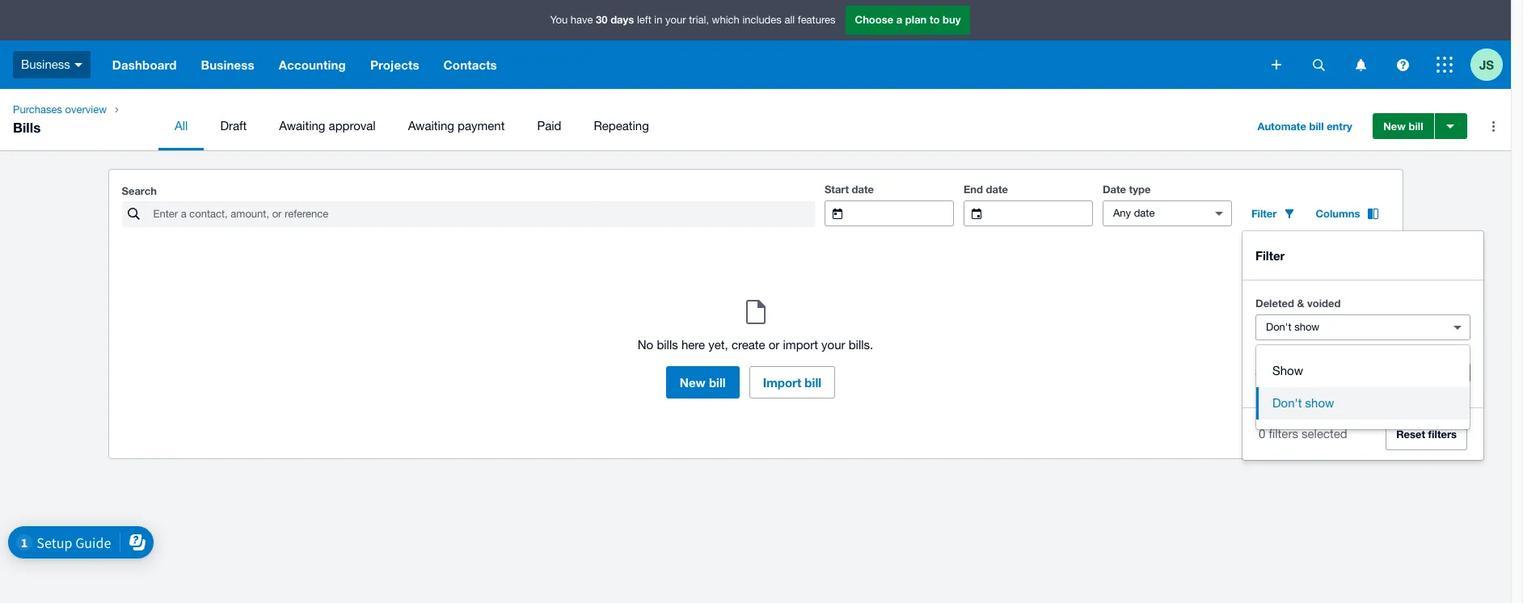 Task type: describe. For each thing, give the bounding box(es) containing it.
0 filters selected
[[1259, 427, 1348, 441]]

automate
[[1258, 120, 1307, 133]]

features
[[798, 14, 836, 26]]

in
[[654, 14, 663, 26]]

reset filters button
[[1386, 418, 1467, 450]]

start
[[825, 183, 849, 196]]

search
[[122, 184, 157, 197]]

no bills here yet, create or import your bills.
[[638, 338, 873, 352]]

have
[[571, 14, 593, 26]]

filter button
[[1242, 201, 1306, 226]]

deleted & voided
[[1256, 297, 1341, 310]]

you have 30 days left in your trial, which includes all features
[[550, 13, 836, 26]]

contacts button
[[431, 40, 509, 89]]

bill inside popup button
[[1309, 120, 1324, 133]]

awaiting payment link
[[392, 102, 521, 150]]

purchases overview
[[13, 103, 107, 116]]

overflow menu image
[[1477, 110, 1510, 142]]

end date
[[964, 183, 1008, 196]]

js button
[[1471, 40, 1511, 89]]

which
[[712, 14, 740, 26]]

trial,
[[689, 14, 709, 26]]

awaiting approval link
[[263, 102, 392, 150]]

plan
[[905, 13, 927, 26]]

repeating
[[594, 119, 649, 133]]

approval
[[329, 119, 376, 133]]

filters for reset
[[1428, 428, 1457, 441]]

awaiting for awaiting approval
[[279, 119, 325, 133]]

accounting button
[[267, 40, 358, 89]]

dashboard
[[112, 57, 177, 72]]

accounting
[[279, 57, 346, 72]]

left
[[637, 14, 651, 26]]

0 horizontal spatial bills
[[657, 338, 678, 352]]

payment
[[458, 119, 505, 133]]

show overdue bills
[[1256, 365, 1358, 379]]

1 vertical spatial new bill button
[[666, 366, 740, 399]]

days
[[611, 13, 634, 26]]

voided
[[1307, 297, 1341, 310]]

automate bill entry button
[[1248, 113, 1362, 139]]

create
[[732, 338, 765, 352]]

show button
[[1256, 355, 1470, 387]]

or
[[769, 338, 780, 352]]

contacts
[[444, 57, 497, 72]]

projects
[[370, 57, 419, 72]]

import
[[763, 375, 801, 390]]

paid link
[[521, 102, 578, 150]]

deleted
[[1256, 297, 1294, 310]]

a
[[896, 13, 903, 26]]

end
[[964, 183, 983, 196]]

choose
[[855, 13, 894, 26]]

1 horizontal spatial svg image
[[1356, 59, 1366, 71]]

bill inside button
[[805, 375, 822, 390]]

paid
[[537, 119, 561, 133]]

business button
[[0, 40, 100, 89]]

svg image inside business popup button
[[74, 63, 82, 67]]

draft link
[[204, 102, 263, 150]]

don't show button
[[1256, 387, 1470, 420]]

bills
[[13, 119, 41, 136]]

selected
[[1302, 427, 1348, 441]]

import bill
[[763, 375, 822, 390]]

reset
[[1396, 428, 1425, 441]]

all link
[[158, 102, 204, 150]]

draft
[[220, 119, 247, 133]]

don't
[[1273, 396, 1302, 410]]

includes
[[743, 14, 782, 26]]

2 horizontal spatial svg image
[[1437, 57, 1453, 73]]

awaiting approval
[[279, 119, 376, 133]]

entry
[[1327, 120, 1352, 133]]

bill right the entry
[[1409, 120, 1423, 133]]

Deleted & voided field
[[1256, 315, 1440, 340]]

overdue
[[1290, 365, 1334, 379]]

repeating link
[[578, 102, 665, 150]]

Date type field
[[1104, 201, 1201, 226]]

columns button
[[1306, 201, 1389, 226]]

your inside you have 30 days left in your trial, which includes all features
[[665, 14, 686, 26]]

here
[[682, 338, 705, 352]]

30
[[596, 13, 608, 26]]

menu inside bills navigation
[[158, 102, 1235, 150]]

filter inside button
[[1252, 207, 1277, 220]]

start date
[[825, 183, 874, 196]]

filter inside group
[[1256, 248, 1285, 263]]

all
[[175, 119, 188, 133]]

columns
[[1316, 207, 1360, 220]]

show for show
[[1273, 364, 1303, 378]]

date
[[1103, 183, 1126, 196]]



Task type: vqa. For each thing, say whether or not it's contained in the screenshot.
rightmost and
no



Task type: locate. For each thing, give the bounding box(es) containing it.
1 vertical spatial new bill
[[680, 375, 726, 390]]

1 horizontal spatial business
[[201, 57, 254, 72]]

awaiting payment
[[408, 119, 505, 133]]

0 horizontal spatial new
[[680, 375, 706, 390]]

1 vertical spatial filter
[[1256, 248, 1285, 263]]

type
[[1129, 183, 1151, 196]]

0 horizontal spatial svg image
[[74, 63, 82, 67]]

js
[[1480, 57, 1494, 72]]

svg image
[[1437, 57, 1453, 73], [1313, 59, 1325, 71], [1356, 59, 1366, 71]]

banner containing js
[[0, 0, 1511, 89]]

1 horizontal spatial awaiting
[[408, 119, 454, 133]]

bill right import
[[805, 375, 822, 390]]

bills.
[[849, 338, 873, 352]]

0 horizontal spatial new bill button
[[666, 366, 740, 399]]

0 horizontal spatial business
[[21, 57, 70, 71]]

awaiting for awaiting payment
[[408, 119, 454, 133]]

filter down filter button on the top
[[1256, 248, 1285, 263]]

&
[[1297, 297, 1305, 310]]

filters right the reset
[[1428, 428, 1457, 441]]

your right the "in"
[[665, 14, 686, 26]]

all
[[785, 14, 795, 26]]

filter group
[[1243, 231, 1484, 460]]

business
[[21, 57, 70, 71], [201, 57, 254, 72]]

0 horizontal spatial svg image
[[1313, 59, 1325, 71]]

new bill button down here
[[666, 366, 740, 399]]

menu containing all
[[158, 102, 1235, 150]]

purchases
[[13, 103, 62, 116]]

0 horizontal spatial filters
[[1269, 427, 1298, 441]]

new bill button inside bills navigation
[[1373, 113, 1434, 139]]

buy
[[943, 13, 961, 26]]

awaiting
[[279, 119, 325, 133], [408, 119, 454, 133]]

list box containing show
[[1256, 345, 1470, 429]]

banner
[[0, 0, 1511, 89]]

0 vertical spatial bills
[[657, 338, 678, 352]]

2 awaiting from the left
[[408, 119, 454, 133]]

show inside button
[[1273, 364, 1303, 378]]

0 horizontal spatial new bill
[[680, 375, 726, 390]]

business inside dropdown button
[[201, 57, 254, 72]]

you
[[550, 14, 568, 26]]

list box
[[1256, 345, 1470, 429]]

0 horizontal spatial awaiting
[[279, 119, 325, 133]]

group containing show
[[1256, 345, 1470, 429]]

1 horizontal spatial svg image
[[1272, 60, 1282, 70]]

no
[[638, 338, 653, 352]]

filters right 0
[[1269, 427, 1298, 441]]

2 date from the left
[[986, 183, 1008, 196]]

0 vertical spatial your
[[665, 14, 686, 26]]

choose a plan to buy
[[855, 13, 961, 26]]

0
[[1259, 427, 1266, 441]]

1 horizontal spatial date
[[986, 183, 1008, 196]]

1 horizontal spatial bills
[[1337, 365, 1358, 379]]

show for show overdue bills
[[1256, 365, 1286, 379]]

new right the entry
[[1384, 120, 1406, 133]]

date for start date
[[852, 183, 874, 196]]

your left bills.
[[821, 338, 845, 352]]

1 horizontal spatial new
[[1384, 120, 1406, 133]]

bills navigation
[[0, 89, 1511, 150]]

new inside bills navigation
[[1384, 120, 1406, 133]]

bill
[[1309, 120, 1324, 133], [1409, 120, 1423, 133], [709, 375, 726, 390], [805, 375, 822, 390]]

1 horizontal spatial filters
[[1428, 428, 1457, 441]]

yet,
[[709, 338, 728, 352]]

new down here
[[680, 375, 706, 390]]

navigation inside banner
[[100, 40, 1261, 89]]

automate bill entry
[[1258, 120, 1352, 133]]

1 vertical spatial bills
[[1337, 365, 1358, 379]]

0 horizontal spatial date
[[852, 183, 874, 196]]

End date field
[[994, 201, 1092, 226]]

to
[[930, 13, 940, 26]]

new bill
[[1384, 120, 1423, 133], [680, 375, 726, 390]]

1 vertical spatial new
[[680, 375, 706, 390]]

new bill button
[[1373, 113, 1434, 139], [666, 366, 740, 399]]

bills
[[657, 338, 678, 352], [1337, 365, 1358, 379]]

navigation
[[100, 40, 1261, 89]]

svg image
[[1397, 59, 1409, 71], [1272, 60, 1282, 70], [74, 63, 82, 67]]

bills right no
[[657, 338, 678, 352]]

0 vertical spatial new
[[1384, 120, 1406, 133]]

reset filters
[[1396, 428, 1457, 441]]

dashboard link
[[100, 40, 189, 89]]

import
[[783, 338, 818, 352]]

filters for 0
[[1269, 427, 1298, 441]]

overview
[[65, 103, 107, 116]]

group
[[1256, 345, 1470, 429]]

new bill right the entry
[[1384, 120, 1423, 133]]

date
[[852, 183, 874, 196], [986, 183, 1008, 196]]

show inside filter group
[[1256, 365, 1286, 379]]

1 horizontal spatial your
[[821, 338, 845, 352]]

date type
[[1103, 183, 1151, 196]]

awaiting left payment
[[408, 119, 454, 133]]

0 vertical spatial filter
[[1252, 207, 1277, 220]]

date for end date
[[986, 183, 1008, 196]]

business up draft
[[201, 57, 254, 72]]

new bill inside bills navigation
[[1384, 120, 1423, 133]]

your
[[665, 14, 686, 26], [821, 338, 845, 352]]

navigation containing dashboard
[[100, 40, 1261, 89]]

business up purchases
[[21, 57, 70, 71]]

business inside popup button
[[21, 57, 70, 71]]

bill left the entry
[[1309, 120, 1324, 133]]

1 awaiting from the left
[[279, 119, 325, 133]]

bill down yet,
[[709, 375, 726, 390]]

filter left columns
[[1252, 207, 1277, 220]]

purchases overview link
[[6, 102, 113, 118]]

new bill down here
[[680, 375, 726, 390]]

1 horizontal spatial new bill
[[1384, 120, 1423, 133]]

date right end
[[986, 183, 1008, 196]]

import bill button
[[749, 366, 835, 399]]

awaiting left "approval"
[[279, 119, 325, 133]]

menu
[[158, 102, 1235, 150]]

filters
[[1269, 427, 1298, 441], [1428, 428, 1457, 441]]

don't show
[[1273, 396, 1334, 410]]

filter
[[1252, 207, 1277, 220], [1256, 248, 1285, 263]]

new bill button right the entry
[[1373, 113, 1434, 139]]

0 vertical spatial new bill
[[1384, 120, 1423, 133]]

1 date from the left
[[852, 183, 874, 196]]

bills up don't show button
[[1337, 365, 1358, 379]]

bills inside filter group
[[1337, 365, 1358, 379]]

1 vertical spatial your
[[821, 338, 845, 352]]

Start date field
[[855, 201, 953, 226]]

filters inside reset filters button
[[1428, 428, 1457, 441]]

2 horizontal spatial svg image
[[1397, 59, 1409, 71]]

show
[[1305, 396, 1334, 410]]

0 vertical spatial new bill button
[[1373, 113, 1434, 139]]

date right start
[[852, 183, 874, 196]]

new
[[1384, 120, 1406, 133], [680, 375, 706, 390]]

projects button
[[358, 40, 431, 89]]

0 horizontal spatial your
[[665, 14, 686, 26]]

business button
[[189, 40, 267, 89]]

1 horizontal spatial new bill button
[[1373, 113, 1434, 139]]

Search field
[[152, 202, 815, 226]]



